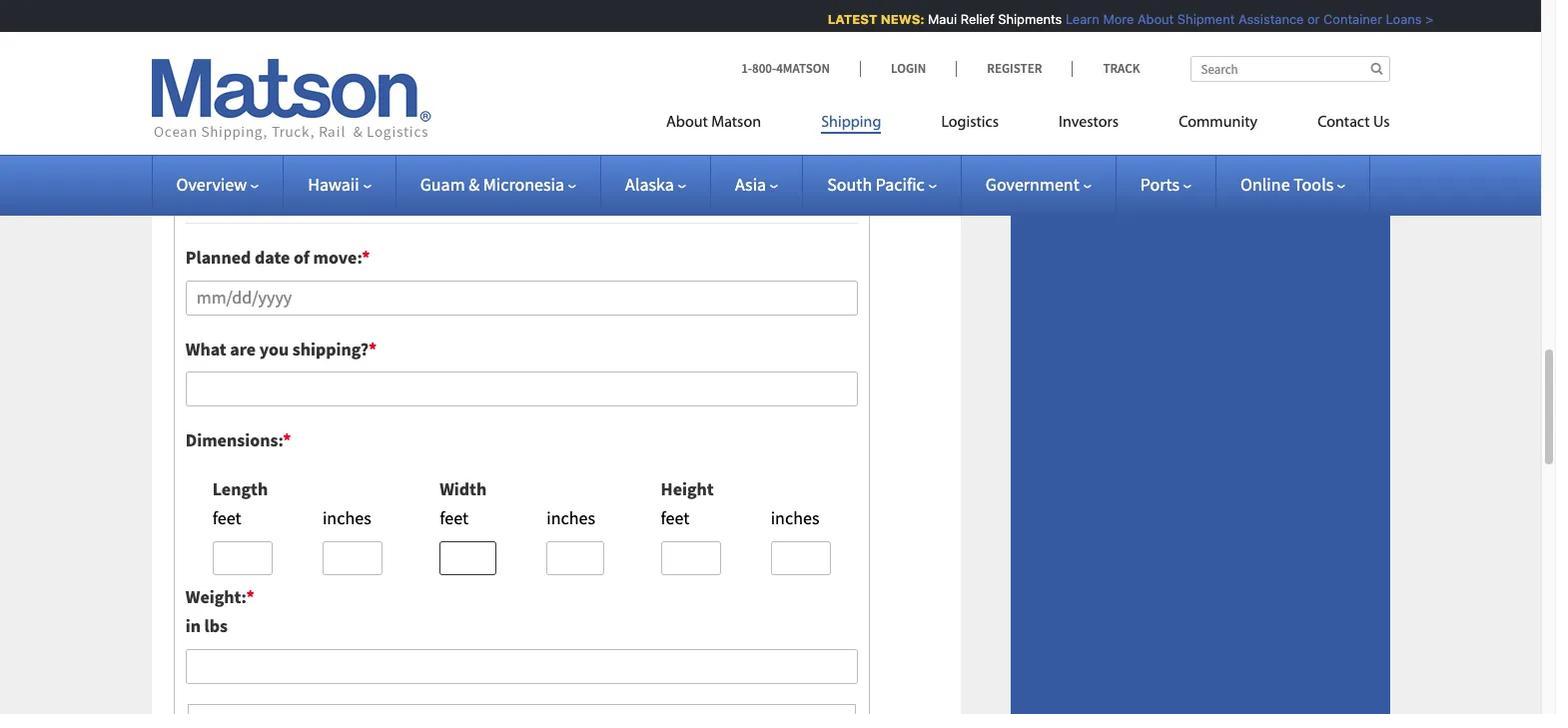 Task type: describe. For each thing, give the bounding box(es) containing it.
asia link
[[735, 173, 778, 196]]

width
[[440, 477, 487, 500]]

feet for length
[[213, 506, 241, 529]]

lbs
[[204, 615, 228, 637]]

what are you shipping? *
[[186, 337, 377, 360]]

shipping
[[821, 115, 882, 131]]

contact us
[[1318, 115, 1390, 131]]

government link
[[986, 173, 1092, 196]]

Length text field
[[213, 541, 273, 576]]

* inside weight: * in lbs
[[246, 586, 254, 609]]

feet for height
[[661, 506, 690, 529]]

of
[[294, 246, 310, 269]]

* right you
[[369, 337, 377, 360]]

planned
[[186, 246, 251, 269]]

register link
[[956, 60, 1072, 77]]

more
[[1100, 11, 1131, 27]]

inches for height
[[771, 506, 820, 529]]

Height text field
[[661, 541, 721, 576]]

south pacific link
[[827, 173, 937, 196]]

1-
[[741, 60, 752, 77]]

online
[[1241, 173, 1290, 196]]

mm/dd/yyyy text field
[[186, 280, 858, 315]]

government
[[986, 173, 1080, 196]]

asia
[[735, 173, 766, 196]]

logistics link
[[912, 105, 1029, 146]]

date
[[255, 246, 290, 269]]

south pacific
[[827, 173, 925, 196]]

inches for width
[[547, 506, 595, 529]]

* down the what are you shipping? *
[[283, 429, 291, 452]]

track
[[1103, 60, 1140, 77]]

alaska
[[625, 173, 674, 196]]

top menu navigation
[[666, 105, 1390, 146]]

or
[[1305, 11, 1317, 27]]

shipping?
[[292, 337, 369, 360]]

loans
[[1383, 11, 1419, 27]]

community
[[1179, 115, 1258, 131]]

blue matson logo with ocean, shipping, truck, rail and logistics written beneath it. image
[[151, 59, 431, 141]]

&
[[469, 173, 480, 196]]

tools
[[1294, 173, 1334, 196]]

alaska link
[[625, 173, 686, 196]]

* down information
[[362, 246, 370, 269]]

additional
[[186, 192, 276, 219]]

height
[[661, 477, 714, 500]]

track link
[[1072, 60, 1140, 77]]

dimensions: *
[[186, 429, 291, 452]]

>
[[1423, 11, 1431, 27]]

shipments
[[995, 11, 1059, 27]]

latest news: maui relief shipments learn more about shipment assistance or container loans >
[[825, 11, 1431, 27]]

shipment
[[1174, 11, 1232, 27]]

move:
[[313, 246, 362, 269]]

about inside top menu navigation
[[666, 115, 708, 131]]

0 vertical spatial about
[[1135, 11, 1171, 27]]

shipping link
[[791, 105, 912, 146]]

feet for width
[[440, 506, 469, 529]]

online tools
[[1241, 173, 1334, 196]]

search image
[[1371, 62, 1383, 75]]

1-800-4matson
[[741, 60, 830, 77]]

additional information
[[186, 192, 385, 219]]



Task type: vqa. For each thing, say whether or not it's contained in the screenshot.
Alaska link
yes



Task type: locate. For each thing, give the bounding box(es) containing it.
relief
[[958, 11, 991, 27]]

guam & micronesia link
[[420, 173, 577, 196]]

matson
[[711, 115, 761, 131]]

login link
[[860, 60, 956, 77]]

None search field
[[1190, 56, 1390, 82]]

1-800-4matson link
[[741, 60, 860, 77]]

latest
[[825, 11, 874, 27]]

ports
[[1141, 173, 1180, 196]]

1 horizontal spatial feet
[[440, 506, 469, 529]]

assistance
[[1236, 11, 1301, 27]]

1 horizontal spatial about
[[1135, 11, 1171, 27]]

hawaii
[[308, 173, 359, 196]]

1 inches from the left
[[323, 506, 371, 529]]

weight: * in lbs
[[186, 586, 254, 637]]

1 feet from the left
[[213, 506, 241, 529]]

guam & micronesia
[[420, 173, 565, 196]]

2 horizontal spatial feet
[[661, 506, 690, 529]]

feet down width
[[440, 506, 469, 529]]

planned date of move: *
[[186, 246, 370, 269]]

None telephone field
[[186, 100, 858, 134]]

south
[[827, 173, 872, 196]]

0 horizontal spatial about
[[666, 115, 708, 131]]

* down length text field
[[246, 586, 254, 609]]

4matson
[[776, 60, 830, 77]]

about matson link
[[666, 105, 791, 146]]

feet
[[213, 506, 241, 529], [440, 506, 469, 529], [661, 506, 690, 529]]

investors link
[[1029, 105, 1149, 146]]

feet down height
[[661, 506, 690, 529]]

3 inches from the left
[[771, 506, 820, 529]]

us
[[1374, 115, 1390, 131]]

None text field
[[186, 649, 858, 684]]

learn
[[1063, 11, 1097, 27]]

about left matson on the top of page
[[666, 115, 708, 131]]

0 horizontal spatial inches
[[323, 506, 371, 529]]

about right more
[[1135, 11, 1171, 27]]

register
[[987, 60, 1042, 77]]

3 feet from the left
[[661, 506, 690, 529]]

number:
[[217, 73, 286, 96]]

length
[[213, 477, 268, 500]]

contact
[[1318, 115, 1370, 131]]

dimensions:
[[186, 429, 283, 452]]

fax
[[186, 73, 213, 96]]

micronesia
[[483, 173, 565, 196]]

Width text field
[[440, 541, 497, 576]]

online tools link
[[1241, 173, 1346, 196]]

2 inches from the left
[[547, 506, 595, 529]]

login
[[891, 60, 926, 77]]

investors
[[1059, 115, 1119, 131]]

feet down length
[[213, 506, 241, 529]]

weight:
[[186, 586, 246, 609]]

community link
[[1149, 105, 1288, 146]]

* right fax
[[286, 73, 294, 96]]

in
[[186, 615, 201, 637]]

2 feet from the left
[[440, 506, 469, 529]]

inches
[[323, 506, 371, 529], [547, 506, 595, 529], [771, 506, 820, 529]]

what
[[186, 337, 226, 360]]

inches for length
[[323, 506, 371, 529]]

overview
[[176, 173, 247, 196]]

contact us link
[[1288, 105, 1390, 146]]

are
[[230, 337, 256, 360]]

1 vertical spatial about
[[666, 115, 708, 131]]

you
[[259, 337, 289, 360]]

fax number: *
[[186, 73, 294, 96]]

about
[[1135, 11, 1171, 27], [666, 115, 708, 131]]

800-
[[752, 60, 776, 77]]

1 horizontal spatial inches
[[547, 506, 595, 529]]

logistics
[[941, 115, 999, 131]]

None text field
[[186, 372, 858, 407], [323, 541, 383, 576], [547, 541, 604, 576], [771, 541, 831, 576], [186, 372, 858, 407], [323, 541, 383, 576], [547, 541, 604, 576], [771, 541, 831, 576]]

container
[[1321, 11, 1379, 27]]

pacific
[[876, 173, 925, 196]]

about matson
[[666, 115, 761, 131]]

2 horizontal spatial inches
[[771, 506, 820, 529]]

ports link
[[1141, 173, 1192, 196]]

hawaii link
[[308, 173, 371, 196]]

information
[[281, 192, 385, 219]]

learn more about shipment assistance or container loans > link
[[1063, 11, 1431, 27]]

news:
[[878, 11, 922, 27]]

None email field
[[186, 16, 858, 51]]

Search search field
[[1190, 56, 1390, 82]]

overview link
[[176, 173, 259, 196]]

maui
[[925, 11, 954, 27]]

0 horizontal spatial feet
[[213, 506, 241, 529]]

guam
[[420, 173, 465, 196]]

*
[[286, 73, 294, 96], [362, 246, 370, 269], [369, 337, 377, 360], [283, 429, 291, 452], [246, 586, 254, 609]]



